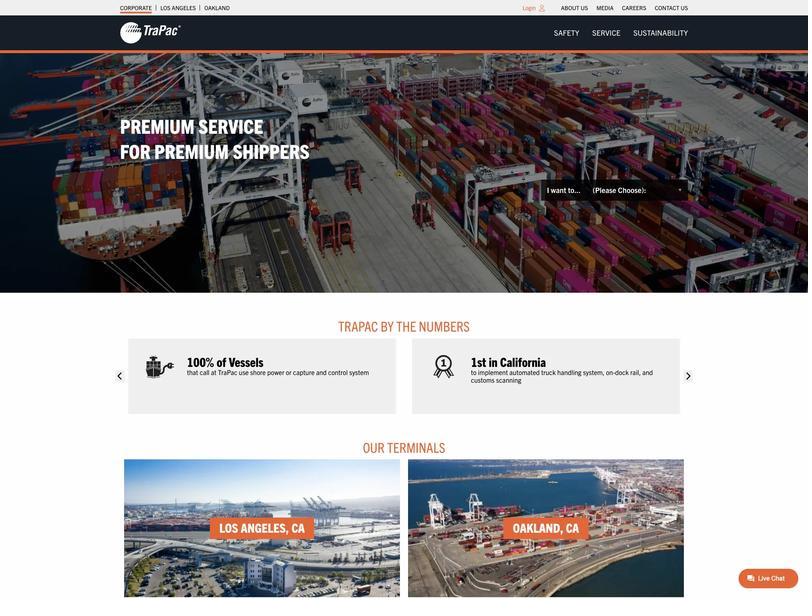 Task type: vqa. For each thing, say whether or not it's contained in the screenshot.
TraPac Corporate Overview
no



Task type: describe. For each thing, give the bounding box(es) containing it.
corporate
[[120, 4, 152, 11]]

careers link
[[622, 2, 647, 13]]

our
[[363, 439, 385, 456]]

terminals
[[387, 439, 445, 456]]

trapac by the numbers
[[338, 317, 470, 335]]

the
[[397, 317, 416, 335]]

shore
[[250, 368, 266, 376]]

1 solid image from the left
[[116, 370, 125, 383]]

shippers
[[233, 138, 310, 163]]

control
[[328, 368, 348, 376]]

safety link
[[548, 25, 586, 41]]

100%
[[187, 354, 214, 369]]

service inside "link"
[[592, 28, 621, 37]]

oakland link
[[204, 2, 230, 13]]

contact us link
[[655, 2, 688, 13]]

want
[[551, 186, 566, 195]]

that
[[187, 368, 198, 376]]

1st
[[471, 354, 486, 369]]

trapac
[[338, 317, 378, 335]]

los
[[160, 4, 170, 11]]

0 vertical spatial premium
[[120, 113, 194, 138]]

of
[[217, 354, 226, 369]]

corporate link
[[120, 2, 152, 13]]

contact
[[655, 4, 680, 11]]

100% of vessels that call at trapac use shore power or capture and control system
[[187, 354, 369, 376]]

to
[[471, 368, 477, 376]]

automated
[[510, 368, 540, 376]]

implement
[[478, 368, 508, 376]]

at
[[211, 368, 217, 376]]

power
[[267, 368, 284, 376]]

service link
[[586, 25, 627, 41]]

us for contact us
[[681, 4, 688, 11]]

scanning
[[496, 376, 521, 384]]

premium service for premium shippers
[[120, 113, 310, 163]]

to...
[[568, 186, 581, 195]]

our terminals
[[363, 439, 445, 456]]

california
[[500, 354, 546, 369]]

customs
[[471, 376, 495, 384]]

for
[[120, 138, 150, 163]]

i
[[547, 186, 549, 195]]



Task type: locate. For each thing, give the bounding box(es) containing it.
us inside 'link'
[[581, 4, 588, 11]]

1 horizontal spatial service
[[592, 28, 621, 37]]

1 vertical spatial premium
[[154, 138, 229, 163]]

0 horizontal spatial solid image
[[116, 370, 125, 383]]

numbers
[[419, 317, 470, 335]]

corporate image
[[120, 22, 181, 44]]

menu bar down careers "link"
[[548, 25, 695, 41]]

us right contact
[[681, 4, 688, 11]]

1 vertical spatial service
[[198, 113, 263, 138]]

truck
[[541, 368, 556, 376]]

menu bar containing safety
[[548, 25, 695, 41]]

and
[[316, 368, 327, 376], [643, 368, 653, 376]]

main content containing trapac by the numbers
[[112, 317, 696, 599]]

us for about us
[[581, 4, 588, 11]]

sustainability link
[[627, 25, 695, 41]]

light image
[[539, 5, 545, 11]]

by
[[381, 317, 394, 335]]

0 horizontal spatial service
[[198, 113, 263, 138]]

and for 1st in california
[[643, 368, 653, 376]]

in
[[489, 354, 498, 369]]

us right about
[[581, 4, 588, 11]]

contact us
[[655, 4, 688, 11]]

2 us from the left
[[681, 4, 688, 11]]

menu bar containing about us
[[557, 2, 692, 13]]

and inside 100% of vessels that call at trapac use shore power or capture and control system
[[316, 368, 327, 376]]

2 and from the left
[[643, 368, 653, 376]]

media
[[597, 4, 614, 11]]

login link
[[523, 4, 536, 11]]

login
[[523, 4, 536, 11]]

0 horizontal spatial and
[[316, 368, 327, 376]]

about us link
[[561, 2, 588, 13]]

premium
[[120, 113, 194, 138], [154, 138, 229, 163]]

oakland
[[204, 4, 230, 11]]

safety
[[554, 28, 579, 37]]

and right rail,
[[643, 368, 653, 376]]

rail,
[[631, 368, 641, 376]]

1 vertical spatial menu bar
[[548, 25, 695, 41]]

about us
[[561, 4, 588, 11]]

menu bar up the service "link"
[[557, 2, 692, 13]]

2 solid image from the left
[[684, 370, 693, 383]]

system,
[[583, 368, 605, 376]]

use
[[239, 368, 249, 376]]

vessels
[[229, 354, 264, 369]]

sustainability
[[634, 28, 688, 37]]

us
[[581, 4, 588, 11], [681, 4, 688, 11]]

1 and from the left
[[316, 368, 327, 376]]

0 vertical spatial service
[[592, 28, 621, 37]]

service inside premium service for premium shippers
[[198, 113, 263, 138]]

main content
[[112, 317, 696, 599]]

0 vertical spatial menu bar
[[557, 2, 692, 13]]

angeles
[[172, 4, 196, 11]]

or
[[286, 368, 292, 376]]

i want to...
[[547, 186, 581, 195]]

and for 100% of vessels
[[316, 368, 327, 376]]

dock
[[615, 368, 629, 376]]

system
[[349, 368, 369, 376]]

menu bar
[[557, 2, 692, 13], [548, 25, 695, 41]]

trapac
[[218, 368, 237, 376]]

service
[[592, 28, 621, 37], [198, 113, 263, 138]]

and inside 1st in california to implement automated truck handling system, on-dock rail, and customs scanning
[[643, 368, 653, 376]]

1 us from the left
[[581, 4, 588, 11]]

on-
[[606, 368, 615, 376]]

1 horizontal spatial and
[[643, 368, 653, 376]]

media link
[[597, 2, 614, 13]]

and left control at the bottom of the page
[[316, 368, 327, 376]]

1 horizontal spatial us
[[681, 4, 688, 11]]

solid image
[[116, 370, 125, 383], [684, 370, 693, 383]]

capture
[[293, 368, 315, 376]]

los angeles link
[[160, 2, 196, 13]]

careers
[[622, 4, 647, 11]]

about
[[561, 4, 580, 11]]

0 horizontal spatial us
[[581, 4, 588, 11]]

los angeles
[[160, 4, 196, 11]]

handling
[[557, 368, 582, 376]]

1st in california to implement automated truck handling system, on-dock rail, and customs scanning
[[471, 354, 653, 384]]

call
[[200, 368, 210, 376]]

1 horizontal spatial solid image
[[684, 370, 693, 383]]



